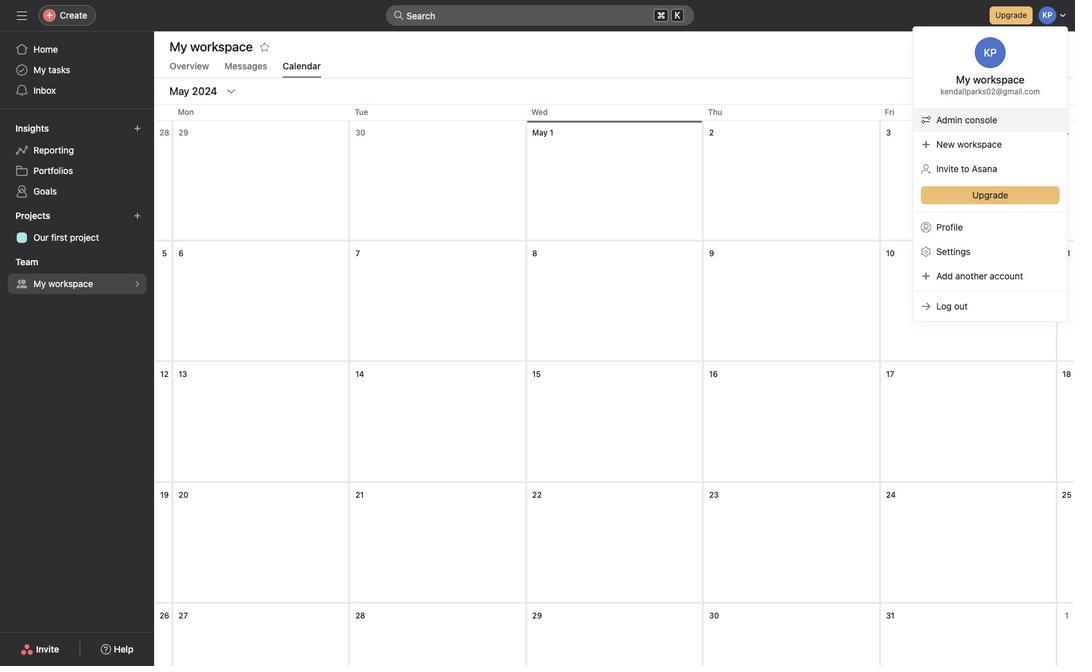 Task type: locate. For each thing, give the bounding box(es) containing it.
my down team dropdown button
[[33, 278, 46, 289]]

my inside 'link'
[[33, 64, 46, 75]]

my inside "teams" element
[[33, 278, 46, 289]]

1 vertical spatial invite
[[36, 644, 59, 655]]

1 horizontal spatial my workspace
[[956, 74, 1025, 85]]

upgrade
[[996, 10, 1027, 20], [973, 190, 1009, 200]]

add another account
[[937, 270, 1024, 281]]

workspace down team dropdown button
[[48, 278, 93, 289]]

upgrade down asana
[[973, 190, 1009, 200]]

our
[[33, 232, 49, 243]]

1
[[550, 128, 554, 137], [1065, 611, 1069, 621]]

overview
[[170, 60, 209, 71]]

may 2024
[[170, 85, 217, 97]]

0 horizontal spatial 29
[[179, 128, 188, 137]]

admin
[[937, 114, 963, 125]]

global element
[[0, 31, 154, 109]]

1 vertical spatial 28
[[356, 611, 365, 621]]

16
[[709, 369, 718, 379]]

Search tasks, projects, and more text field
[[386, 5, 695, 26]]

my workspace up the kendallparks02@gmail.com
[[956, 74, 1025, 85]]

new insights image
[[134, 125, 141, 132]]

hide sidebar image
[[17, 10, 27, 21]]

workspace
[[958, 139, 1002, 150], [48, 278, 93, 289]]

asana
[[972, 163, 998, 174]]

my workspace
[[170, 39, 253, 54], [956, 74, 1025, 85]]

settings
[[937, 246, 971, 257]]

23
[[709, 490, 719, 500]]

fri
[[885, 107, 895, 117]]

6
[[179, 249, 184, 258]]

invite
[[937, 163, 959, 174], [36, 644, 59, 655]]

28
[[160, 128, 169, 137], [356, 611, 365, 621]]

may
[[533, 128, 548, 137]]

my
[[33, 64, 46, 75], [33, 278, 46, 289]]

workspace inside "teams" element
[[48, 278, 93, 289]]

my workspace link
[[8, 274, 146, 294]]

1 vertical spatial upgrade
[[973, 190, 1009, 200]]

console
[[965, 114, 998, 125]]

0 vertical spatial my workspace
[[170, 39, 253, 54]]

team button
[[13, 253, 50, 271]]

help button
[[93, 638, 142, 661]]

1 horizontal spatial kp
[[999, 49, 1009, 59]]

calendar link
[[283, 60, 321, 78]]

overview link
[[170, 60, 209, 78]]

31
[[886, 611, 895, 621]]

messages link
[[225, 60, 267, 78]]

my workspace kendallparks02@gmail.com
[[941, 74, 1040, 96]]

7
[[356, 249, 360, 258]]

account
[[990, 270, 1024, 281]]

my left tasks
[[33, 64, 46, 75]]

inbox
[[33, 85, 56, 96]]

prominent image
[[394, 10, 404, 21]]

weekends: off button
[[994, 82, 1060, 100]]

my tasks link
[[8, 60, 146, 80]]

1 my from the top
[[33, 64, 46, 75]]

messages
[[225, 60, 267, 71]]

my tasks
[[33, 64, 70, 75]]

15
[[533, 369, 541, 379]]

None field
[[386, 5, 695, 26]]

portfolios
[[33, 165, 73, 176]]

0 horizontal spatial workspace
[[48, 278, 93, 289]]

0 vertical spatial my
[[33, 64, 46, 75]]

0 vertical spatial workspace
[[958, 139, 1002, 150]]

30
[[356, 128, 365, 137], [709, 611, 719, 621]]

log
[[937, 301, 952, 312]]

insights
[[15, 123, 49, 134]]

22
[[533, 490, 542, 500]]

0 vertical spatial invite
[[937, 163, 959, 174]]

14
[[356, 369, 364, 379]]

1 horizontal spatial workspace
[[958, 139, 1002, 150]]

0 horizontal spatial 28
[[160, 128, 169, 137]]

out
[[955, 301, 968, 312]]

1 horizontal spatial 29
[[533, 611, 542, 621]]

1 horizontal spatial invite
[[937, 163, 959, 174]]

1 vertical spatial my
[[33, 278, 46, 289]]

kp
[[1043, 10, 1053, 20], [984, 47, 997, 58], [999, 49, 1009, 59]]

weekends: off
[[1000, 86, 1054, 96]]

to
[[962, 163, 970, 174]]

2 horizontal spatial kp
[[1043, 10, 1053, 20]]

my workspace inside my workspace kendallparks02@gmail.com
[[956, 74, 1025, 85]]

portfolios link
[[8, 161, 146, 181]]

goals link
[[8, 181, 146, 202]]

team
[[15, 256, 38, 267]]

29
[[179, 128, 188, 137], [533, 611, 542, 621]]

home link
[[8, 39, 146, 60]]

1 vertical spatial my workspace
[[956, 74, 1025, 85]]

4
[[1065, 128, 1070, 137]]

1 vertical spatial 1
[[1065, 611, 1069, 621]]

2 my from the top
[[33, 278, 46, 289]]

mon
[[178, 107, 194, 117]]

my workspace
[[33, 278, 93, 289]]

workspace for my workspace
[[48, 278, 93, 289]]

0 horizontal spatial 1
[[550, 128, 554, 137]]

reporting
[[33, 145, 74, 155]]

projects button
[[13, 207, 62, 225]]

home
[[33, 44, 58, 55]]

1 vertical spatial workspace
[[48, 278, 93, 289]]

0 vertical spatial upgrade
[[996, 10, 1027, 20]]

may 1
[[533, 128, 554, 137]]

upgrade left kp dropdown button
[[996, 10, 1027, 20]]

kp inside dropdown button
[[1043, 10, 1053, 20]]

1 horizontal spatial 30
[[709, 611, 719, 621]]

invite for invite to asana
[[937, 163, 959, 174]]

my workspace up overview
[[170, 39, 253, 54]]

invite for invite
[[36, 644, 59, 655]]

today button
[[955, 82, 989, 100]]

1 vertical spatial 30
[[709, 611, 719, 621]]

invite inside the invite button
[[36, 644, 59, 655]]

workspace down the console
[[958, 139, 1002, 150]]

0 horizontal spatial my workspace
[[170, 39, 253, 54]]

0 horizontal spatial invite
[[36, 644, 59, 655]]

0 vertical spatial 30
[[356, 128, 365, 137]]

thu
[[708, 107, 723, 117]]

20
[[179, 490, 188, 500]]

1 horizontal spatial 28
[[356, 611, 365, 621]]



Task type: describe. For each thing, give the bounding box(es) containing it.
project
[[70, 232, 99, 243]]

0 vertical spatial 1
[[550, 128, 554, 137]]

0 vertical spatial 29
[[179, 128, 188, 137]]

17
[[886, 369, 895, 379]]

19
[[160, 490, 169, 500]]

8
[[533, 249, 538, 258]]

wed
[[532, 107, 548, 117]]

help
[[114, 644, 134, 655]]

27
[[179, 611, 188, 621]]

0 vertical spatial 28
[[160, 128, 169, 137]]

kp button
[[1038, 4, 1068, 27]]

admin console
[[937, 114, 998, 125]]

1 vertical spatial 29
[[533, 611, 542, 621]]

26
[[160, 611, 169, 621]]

off
[[1043, 86, 1054, 96]]

invite to asana
[[937, 163, 998, 174]]

⌘
[[657, 10, 666, 21]]

inbox link
[[8, 80, 146, 101]]

9
[[709, 249, 714, 258]]

teams element
[[0, 251, 154, 297]]

11
[[1063, 249, 1071, 258]]

12
[[160, 369, 169, 379]]

new workspace
[[937, 139, 1002, 150]]

add to starred image
[[259, 42, 270, 52]]

kendallparks02@gmail.com
[[941, 87, 1040, 96]]

workspace for new workspace
[[958, 139, 1002, 150]]

2
[[709, 128, 714, 137]]

see details, my workspace image
[[134, 280, 141, 288]]

goals
[[33, 186, 57, 197]]

first
[[51, 232, 67, 243]]

tasks
[[48, 64, 70, 75]]

another
[[956, 270, 988, 281]]

new project or portfolio image
[[134, 212, 141, 220]]

24
[[886, 490, 896, 500]]

today
[[961, 86, 983, 96]]

weekends:
[[1000, 86, 1040, 96]]

k
[[675, 10, 681, 21]]

my workspace for my workspace
[[170, 39, 253, 54]]

my workspace for my workspace kendallparks02@gmail.com
[[956, 74, 1025, 85]]

add
[[937, 270, 953, 281]]

5
[[162, 249, 167, 258]]

0 horizontal spatial 30
[[356, 128, 365, 137]]

reporting link
[[8, 140, 146, 161]]

new
[[937, 139, 955, 150]]

admin console menu item
[[914, 108, 1068, 132]]

our first project
[[33, 232, 99, 243]]

13
[[179, 369, 187, 379]]

upgrade button
[[990, 6, 1033, 24]]

insights element
[[0, 117, 154, 204]]

upgrade inside button
[[996, 10, 1027, 20]]

my for my workspace
[[33, 278, 46, 289]]

0 horizontal spatial kp
[[984, 47, 997, 58]]

tue
[[355, 107, 368, 117]]

21
[[356, 490, 364, 500]]

profile
[[937, 222, 963, 233]]

my for my tasks
[[33, 64, 46, 75]]

create button
[[39, 5, 96, 26]]

18
[[1063, 369, 1072, 379]]

our first project link
[[8, 227, 146, 248]]

create
[[60, 10, 87, 21]]

calendar
[[283, 60, 321, 71]]

25
[[1062, 490, 1072, 500]]

log out
[[937, 301, 968, 312]]

10
[[886, 249, 895, 258]]

projects
[[15, 210, 50, 221]]

1 horizontal spatial 1
[[1065, 611, 1069, 621]]

pick month image
[[226, 86, 237, 96]]

invite button
[[12, 638, 68, 661]]

3
[[886, 128, 891, 137]]

projects element
[[0, 204, 154, 251]]



Task type: vqa. For each thing, say whether or not it's contained in the screenshot.
May 1
yes



